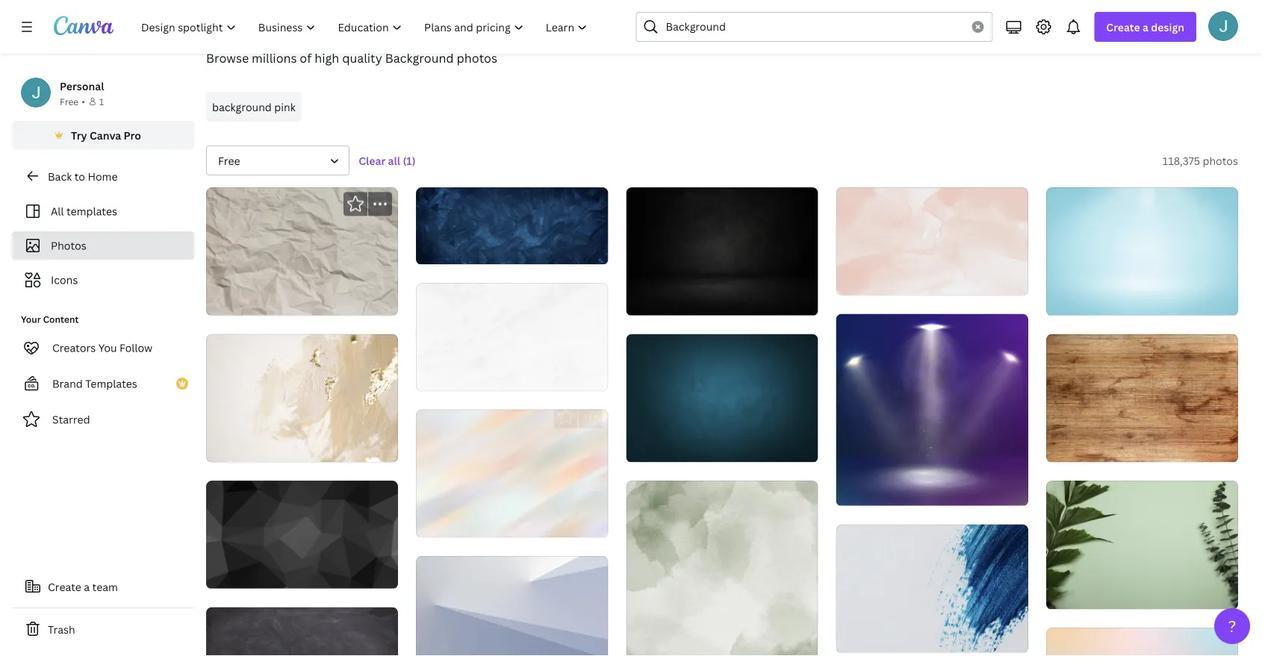 Task type: vqa. For each thing, say whether or not it's contained in the screenshot.
3rd Facebook
no



Task type: locate. For each thing, give the bounding box(es) containing it.
clear
[[359, 154, 386, 168]]

background
[[206, 10, 348, 43], [385, 50, 454, 66]]

create a team button
[[12, 572, 194, 602]]

1 horizontal spatial photos
[[353, 10, 438, 43]]

of
[[300, 50, 312, 66]]

1 horizontal spatial background
[[385, 50, 454, 66]]

0 horizontal spatial photos
[[457, 50, 497, 66]]

photos up "quality"
[[353, 10, 438, 43]]

a
[[1143, 20, 1149, 34], [84, 580, 90, 594]]

icons link
[[21, 266, 185, 294]]

0 vertical spatial free
[[60, 95, 79, 108]]

1 horizontal spatial create
[[1107, 20, 1140, 34]]

1
[[99, 95, 104, 108]]

create for create a team
[[48, 580, 81, 594]]

free button
[[206, 146, 350, 176]]

1 vertical spatial free
[[218, 154, 240, 168]]

0 vertical spatial photos
[[353, 10, 438, 43]]

abstract watercolor background image
[[836, 188, 1028, 295]]

personal
[[60, 79, 104, 93]]

light blue background image
[[416, 557, 608, 657]]

photos up icons
[[51, 239, 86, 253]]

templates
[[66, 204, 117, 219]]

create left design on the top
[[1107, 20, 1140, 34]]

home
[[88, 169, 118, 183]]

a inside button
[[84, 580, 90, 594]]

118,375
[[1163, 154, 1200, 168]]

1 vertical spatial photos
[[51, 239, 86, 253]]

to
[[74, 169, 85, 183]]

1 vertical spatial create
[[48, 580, 81, 594]]

all templates
[[51, 204, 117, 219]]

None search field
[[636, 12, 993, 42]]

a for design
[[1143, 20, 1149, 34]]

background right "quality"
[[385, 50, 454, 66]]

browse
[[206, 50, 249, 66]]

a inside dropdown button
[[1143, 20, 1149, 34]]

background
[[212, 100, 272, 114]]

1 horizontal spatial photos
[[1203, 154, 1239, 168]]

create for create a design
[[1107, 20, 1140, 34]]

high
[[315, 50, 339, 66]]

photos
[[457, 50, 497, 66], [1203, 154, 1239, 168]]

118,375 photos
[[1163, 154, 1239, 168]]

create a design button
[[1095, 12, 1197, 42]]

create inside button
[[48, 580, 81, 594]]

free •
[[60, 95, 85, 108]]

pink
[[274, 100, 296, 114]]

1 vertical spatial a
[[84, 580, 90, 594]]

starred link
[[12, 405, 194, 435]]

pro
[[124, 128, 141, 142]]

john smith image
[[1209, 11, 1239, 41]]

1 vertical spatial photos
[[1203, 154, 1239, 168]]

0 horizontal spatial a
[[84, 580, 90, 594]]

1 horizontal spatial a
[[1143, 20, 1149, 34]]

creators you follow link
[[12, 333, 194, 363]]

free down background
[[218, 154, 240, 168]]

dark blue gradient texture background image
[[626, 334, 818, 463]]

create inside dropdown button
[[1107, 20, 1140, 34]]

a for team
[[84, 580, 90, 594]]

0 horizontal spatial create
[[48, 580, 81, 594]]

canva
[[90, 128, 121, 142]]

clear all (1)
[[359, 154, 416, 168]]

you
[[98, 341, 117, 355]]

all
[[51, 204, 64, 219]]

0 vertical spatial create
[[1107, 20, 1140, 34]]

0 horizontal spatial free
[[60, 95, 79, 108]]

create
[[1107, 20, 1140, 34], [48, 580, 81, 594]]

photos inside the background photos browse millions of high quality background photos
[[353, 10, 438, 43]]

0 vertical spatial a
[[1143, 20, 1149, 34]]

1 horizontal spatial free
[[218, 154, 240, 168]]

top level navigation element
[[131, 12, 600, 42]]

? button
[[1215, 609, 1251, 645]]

millions
[[252, 50, 297, 66]]

free for free •
[[60, 95, 79, 108]]

free left •
[[60, 95, 79, 108]]

light blue gradient background image
[[1046, 188, 1239, 316]]

try canva pro button
[[12, 121, 194, 149]]

a left design on the top
[[1143, 20, 1149, 34]]

abstract gradient background image
[[1046, 628, 1239, 657]]

0 vertical spatial background
[[206, 10, 348, 43]]

?
[[1229, 616, 1237, 637]]

a left 'team'
[[84, 580, 90, 594]]

create a design
[[1107, 20, 1185, 34]]

photos
[[353, 10, 438, 43], [51, 239, 86, 253]]

background up millions
[[206, 10, 348, 43]]

abstract scene background image
[[836, 314, 1028, 506]]

0 vertical spatial photos
[[457, 50, 497, 66]]

clear all (1) button
[[351, 146, 423, 176]]

templates
[[85, 377, 137, 391]]

plants flatlay minimalist background image
[[1046, 481, 1239, 609]]

create left 'team'
[[48, 580, 81, 594]]

free inside dropdown button
[[218, 154, 240, 168]]

black cement wall studio background image
[[626, 188, 818, 316]]

create a team
[[48, 580, 118, 594]]

background pink link
[[206, 92, 302, 122]]

team
[[92, 580, 118, 594]]

free
[[60, 95, 79, 108], [218, 154, 240, 168]]



Task type: describe. For each thing, give the bounding box(es) containing it.
creators you follow
[[52, 341, 152, 355]]

(1)
[[403, 154, 416, 168]]

quality
[[342, 50, 382, 66]]

free for free
[[218, 154, 240, 168]]

neutral golden background image
[[206, 334, 398, 463]]

all templates link
[[21, 197, 185, 226]]

starred
[[52, 413, 90, 427]]

background pink
[[212, 100, 296, 114]]

back
[[48, 169, 72, 183]]

design
[[1151, 20, 1185, 34]]

follow
[[120, 341, 152, 355]]

black geometric background image
[[206, 481, 398, 589]]

trash link
[[12, 615, 194, 645]]

photos inside the background photos browse millions of high quality background photos
[[457, 50, 497, 66]]

your content
[[21, 313, 79, 326]]

background photos browse millions of high quality background photos
[[206, 10, 497, 66]]

brand templates link
[[12, 369, 194, 399]]

•
[[82, 95, 85, 108]]

back to home link
[[12, 161, 194, 191]]

your
[[21, 313, 41, 326]]

brand templates
[[52, 377, 137, 391]]

content
[[43, 313, 79, 326]]

dark blue cement texture wall background image
[[416, 188, 608, 264]]

try canva pro
[[71, 128, 141, 142]]

1 vertical spatial background
[[385, 50, 454, 66]]

brand
[[52, 377, 83, 391]]

white marble texture background image
[[416, 283, 608, 391]]

creators
[[52, 341, 96, 355]]

gradient pastel background image
[[416, 410, 608, 538]]

try
[[71, 128, 87, 142]]

icons
[[51, 273, 78, 287]]

green watercolor background image
[[626, 481, 818, 657]]

all
[[388, 154, 400, 168]]

Search search field
[[666, 13, 963, 41]]

0 horizontal spatial photos
[[51, 239, 86, 253]]

craft paper background image
[[206, 188, 398, 316]]

chalkboard texture background image
[[206, 608, 398, 657]]

0 horizontal spatial background
[[206, 10, 348, 43]]

trash
[[48, 623, 75, 637]]

back to home
[[48, 169, 118, 183]]

brown old wood background image
[[1046, 334, 1239, 463]]

blue paint in white background image
[[836, 525, 1028, 653]]



